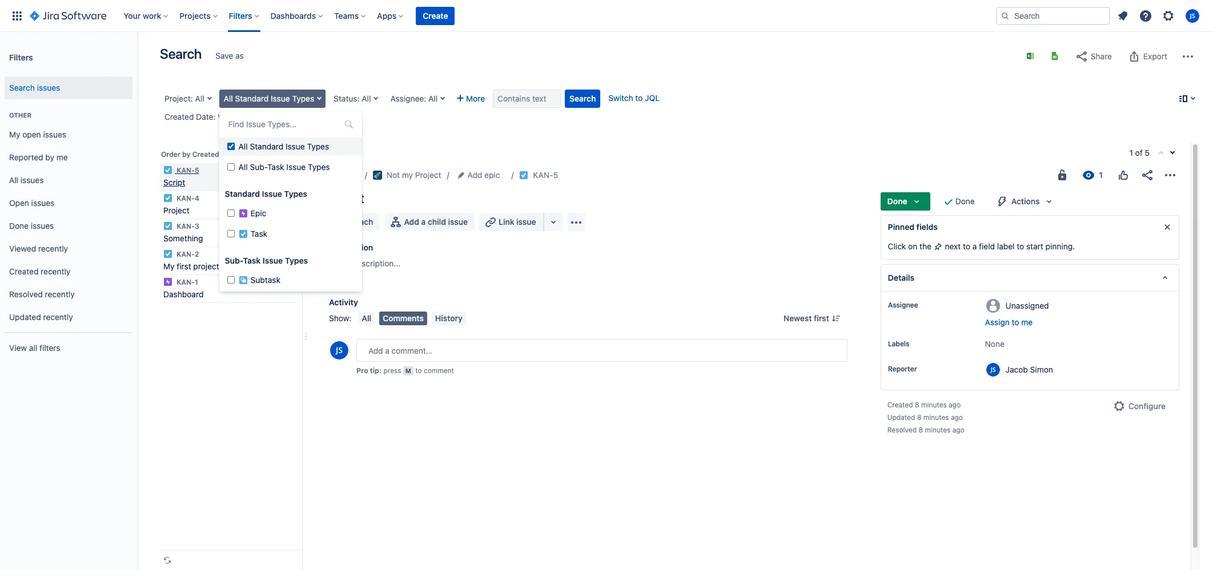 Task type: vqa. For each thing, say whether or not it's contained in the screenshot.
the rightmost the Project
yes



Task type: locate. For each thing, give the bounding box(es) containing it.
5 up 'link web pages and more' 'icon' at top
[[553, 170, 558, 180]]

sub- up standard issue types
[[250, 162, 267, 172]]

standard
[[235, 94, 269, 103], [250, 142, 283, 151], [225, 189, 260, 199]]

issue up subtask in the top left of the page
[[263, 256, 283, 266]]

1 vertical spatial resolved
[[887, 426, 917, 435]]

done issues link
[[5, 215, 133, 238]]

export button
[[1122, 47, 1173, 66]]

0 vertical spatial sub-
[[250, 162, 267, 172]]

script up kan-4
[[163, 178, 185, 187]]

attach
[[348, 217, 373, 227]]

resolved recently link
[[5, 283, 133, 306]]

all standard issue types up last
[[224, 94, 314, 103]]

reporter
[[888, 365, 917, 374]]

details
[[888, 273, 915, 283]]

script
[[163, 178, 185, 187], [329, 190, 364, 206]]

issue right the link
[[516, 217, 536, 227]]

created left small icon
[[192, 150, 219, 159]]

by
[[182, 150, 190, 159], [45, 152, 54, 162]]

1 vertical spatial search
[[9, 83, 35, 92]]

created down reporter
[[887, 401, 913, 410]]

1 horizontal spatial me
[[1021, 318, 1033, 327]]

open
[[22, 129, 41, 139]]

0 horizontal spatial project
[[163, 206, 190, 215]]

updated down the resolved recently
[[9, 312, 41, 322]]

jacob
[[1006, 365, 1028, 374]]

all standard issue types inside dropdown button
[[224, 94, 314, 103]]

5 down order by created link
[[195, 166, 199, 175]]

labels pin to top. only you can see pinned fields. image
[[912, 340, 921, 349]]

a left child
[[421, 217, 426, 227]]

first
[[177, 262, 191, 271], [814, 314, 829, 323]]

created for created date: within the last 4 weeks, 2 days
[[165, 112, 194, 122]]

2 horizontal spatial search
[[570, 94, 596, 103]]

types inside dropdown button
[[292, 94, 314, 103]]

2 vertical spatial search
[[570, 94, 596, 103]]

kan-5 up 'link web pages and more' 'icon' at top
[[533, 170, 558, 180]]

2 horizontal spatial a
[[973, 242, 977, 251]]

recently up created recently
[[38, 244, 68, 253]]

recently for created recently
[[41, 267, 70, 276]]

not my project image
[[373, 171, 382, 180]]

kan- up something
[[177, 222, 195, 231]]

viewed recently link
[[5, 238, 133, 260]]

ago
[[949, 401, 961, 410], [951, 414, 963, 422], [953, 426, 965, 435]]

1 vertical spatial task image
[[163, 194, 173, 203]]

add left epic
[[468, 170, 482, 180]]

search up 'other'
[[9, 83, 35, 92]]

to left jql
[[635, 93, 643, 103]]

open issues link
[[5, 192, 133, 215]]

all up open
[[9, 175, 18, 185]]

kan-1
[[175, 278, 198, 287]]

simon
[[1030, 365, 1053, 374]]

0 vertical spatial task image
[[163, 166, 173, 175]]

task up standard issue types
[[267, 162, 284, 172]]

task image
[[519, 171, 529, 180], [163, 250, 173, 259]]

newest first button
[[777, 312, 848, 326]]

2 vertical spatial a
[[346, 259, 350, 268]]

0 horizontal spatial issue
[[448, 217, 468, 227]]

issue
[[448, 217, 468, 227], [516, 217, 536, 227]]

kan- for script
[[177, 166, 195, 175]]

0 horizontal spatial by
[[45, 152, 54, 162]]

None checkbox
[[227, 143, 235, 150], [227, 163, 235, 171], [227, 210, 235, 217], [227, 143, 235, 150], [227, 163, 235, 171], [227, 210, 235, 217]]

1 vertical spatial add
[[404, 217, 419, 227]]

task image for project
[[163, 194, 173, 203]]

1 down my first project
[[195, 278, 198, 287]]

task up subtask in the top left of the page
[[243, 256, 261, 266]]

recently down created recently link
[[45, 289, 75, 299]]

link
[[499, 217, 514, 227]]

0 horizontal spatial add
[[329, 259, 344, 268]]

m
[[405, 367, 411, 375]]

0 vertical spatial 4
[[273, 112, 278, 122]]

all inside button
[[362, 314, 371, 323]]

last
[[257, 112, 271, 122]]

by right reported
[[45, 152, 54, 162]]

3 task image from the top
[[163, 222, 173, 231]]

comment
[[424, 367, 454, 375]]

me
[[56, 152, 68, 162], [1021, 318, 1033, 327]]

0 vertical spatial project
[[415, 170, 441, 180]]

to inside assign to me button
[[1012, 318, 1019, 327]]

create button
[[416, 7, 455, 25]]

1 horizontal spatial resolved
[[887, 426, 917, 435]]

by for order
[[182, 150, 190, 159]]

to right assign
[[1012, 318, 1019, 327]]

1 vertical spatial 4
[[195, 194, 199, 203]]

sub- right project
[[225, 256, 243, 266]]

0 horizontal spatial sub-
[[225, 256, 243, 266]]

search left switch
[[570, 94, 596, 103]]

menu bar
[[356, 312, 468, 326]]

export
[[1144, 51, 1168, 61]]

by inside other group
[[45, 152, 54, 162]]

view
[[9, 343, 27, 353]]

1 horizontal spatial 4
[[273, 112, 278, 122]]

created inside the created 8 minutes ago updated 8 minutes ago resolved 8 minutes ago
[[887, 401, 913, 410]]

search for search issues
[[9, 83, 35, 92]]

0 vertical spatial me
[[56, 152, 68, 162]]

all up date:
[[195, 94, 204, 103]]

standard up all sub-task issue types
[[250, 142, 283, 151]]

done up pinned
[[887, 197, 908, 206]]

created for created 8 minutes ago updated 8 minutes ago resolved 8 minutes ago
[[887, 401, 913, 410]]

0 vertical spatial filters
[[229, 11, 252, 20]]

open in microsoft excel image
[[1026, 51, 1035, 61]]

jira software image
[[30, 9, 106, 23], [30, 9, 106, 23]]

to
[[635, 93, 643, 103], [963, 242, 971, 251], [1017, 242, 1024, 251], [1012, 318, 1019, 327], [415, 367, 422, 375]]

task image left kan-4
[[163, 194, 173, 203]]

0 horizontal spatial kan-5
[[175, 166, 199, 175]]

issues for all issues
[[20, 175, 44, 185]]

kan- down "order by created"
[[177, 166, 195, 175]]

0 horizontal spatial the
[[243, 112, 255, 122]]

updated down reporter
[[887, 414, 915, 422]]

minutes
[[921, 401, 947, 410], [924, 414, 949, 422], [925, 426, 951, 435]]

all up the 'within'
[[224, 94, 233, 103]]

order
[[161, 150, 180, 159]]

1 vertical spatial 1
[[195, 278, 198, 287]]

1 horizontal spatial add
[[404, 217, 419, 227]]

all standard issue types up all sub-task issue types
[[239, 142, 329, 151]]

add left child
[[404, 217, 419, 227]]

a left field
[[973, 242, 977, 251]]

0 horizontal spatial my
[[9, 129, 20, 139]]

standard inside dropdown button
[[235, 94, 269, 103]]

next issue 'kan-4' ( type 'j' ) image
[[1168, 149, 1177, 158]]

kan- for my first project
[[177, 250, 195, 259]]

updated
[[9, 312, 41, 322], [887, 414, 915, 422]]

kan- up kan-3
[[177, 194, 195, 203]]

2 vertical spatial add
[[329, 259, 344, 268]]

0 vertical spatial my
[[9, 129, 20, 139]]

add for add a description...
[[329, 259, 344, 268]]

issues
[[37, 83, 60, 92], [43, 129, 66, 139], [20, 175, 44, 185], [31, 198, 54, 208], [31, 221, 54, 231]]

first inside button
[[814, 314, 829, 323]]

1 issue from the left
[[448, 217, 468, 227]]

search inside button
[[570, 94, 596, 103]]

1 horizontal spatial done
[[887, 197, 908, 206]]

0 vertical spatial projects
[[179, 11, 211, 20]]

me inside button
[[1021, 318, 1033, 327]]

1 vertical spatial my
[[163, 262, 175, 271]]

Search field
[[996, 7, 1110, 25]]

task down epic
[[251, 229, 267, 239]]

my inside other group
[[9, 129, 20, 139]]

0 horizontal spatial 2
[[195, 250, 199, 259]]

my left open
[[9, 129, 20, 139]]

projects
[[179, 11, 211, 20], [329, 170, 359, 180]]

attach button
[[329, 213, 380, 231]]

task image left "kan-2"
[[163, 250, 173, 259]]

vote options: no one has voted for this issue yet. image
[[1117, 169, 1130, 182]]

the left last
[[243, 112, 255, 122]]

first down "kan-2"
[[177, 262, 191, 271]]

0 vertical spatial script
[[163, 178, 185, 187]]

my for my first project
[[163, 262, 175, 271]]

search image
[[1001, 11, 1010, 20]]

done up "next"
[[956, 197, 975, 206]]

created inside other group
[[9, 267, 39, 276]]

search inside "group"
[[9, 83, 35, 92]]

5 right of
[[1145, 148, 1150, 158]]

8
[[915, 401, 919, 410], [917, 414, 922, 422], [919, 426, 923, 435]]

filters up search issues
[[9, 52, 33, 62]]

project down kan-4
[[163, 206, 190, 215]]

0 horizontal spatial updated
[[9, 312, 41, 322]]

of
[[1135, 148, 1143, 158]]

link issue button
[[479, 213, 544, 231]]

save as button
[[210, 47, 250, 65]]

1 horizontal spatial script
[[329, 190, 364, 206]]

1 task image from the top
[[163, 166, 173, 175]]

configure
[[1129, 402, 1166, 411]]

configure link
[[1106, 398, 1173, 416]]

apps
[[377, 11, 397, 20]]

hide message image
[[1161, 220, 1174, 234]]

me inside other group
[[56, 152, 68, 162]]

0 vertical spatial the
[[243, 112, 255, 122]]

click on the
[[888, 242, 934, 251]]

actions
[[1012, 197, 1040, 206]]

a inside button
[[421, 217, 426, 227]]

0 horizontal spatial resolved
[[9, 289, 43, 299]]

1 vertical spatial a
[[973, 242, 977, 251]]

recently inside "link"
[[43, 312, 73, 322]]

my first project
[[163, 262, 219, 271]]

me down unassigned on the right bottom of the page
[[1021, 318, 1033, 327]]

switch to jql
[[609, 93, 660, 103]]

1 horizontal spatial a
[[421, 217, 426, 227]]

1 horizontal spatial by
[[182, 150, 190, 159]]

2 horizontal spatial done
[[956, 197, 975, 206]]

task image
[[163, 166, 173, 175], [163, 194, 173, 203], [163, 222, 173, 231]]

description...
[[352, 259, 401, 268]]

1 vertical spatial script
[[329, 190, 364, 206]]

1 horizontal spatial issue
[[516, 217, 536, 227]]

search for search button at the left of page
[[570, 94, 596, 103]]

resolved inside the created 8 minutes ago updated 8 minutes ago resolved 8 minutes ago
[[887, 426, 917, 435]]

4 right last
[[273, 112, 278, 122]]

projects right work
[[179, 11, 211, 20]]

start
[[1026, 242, 1044, 251]]

projects inside popup button
[[179, 11, 211, 20]]

standard up epic
[[225, 189, 260, 199]]

all right small icon
[[239, 142, 248, 151]]

2 up my first project
[[195, 250, 199, 259]]

0 vertical spatial 1
[[1130, 148, 1133, 158]]

all standard issue types
[[224, 94, 314, 103], [239, 142, 329, 151]]

0 horizontal spatial 5
[[195, 166, 199, 175]]

my open issues link
[[5, 123, 133, 146]]

your work
[[124, 11, 161, 20]]

my for my open issues
[[9, 129, 20, 139]]

0 horizontal spatial projects
[[179, 11, 211, 20]]

2 issue from the left
[[516, 217, 536, 227]]

kan-
[[177, 166, 195, 175], [533, 170, 553, 180], [177, 194, 195, 203], [177, 222, 195, 231], [177, 250, 195, 259], [177, 278, 195, 287]]

filters up the as
[[229, 11, 252, 20]]

1 horizontal spatial the
[[920, 242, 932, 251]]

0 horizontal spatial first
[[177, 262, 191, 271]]

2
[[308, 112, 312, 122], [195, 250, 199, 259]]

issues for open issues
[[31, 198, 54, 208]]

5
[[1145, 148, 1150, 158], [195, 166, 199, 175], [553, 170, 558, 180]]

0 horizontal spatial done
[[9, 221, 29, 231]]

first left newest first image in the right bottom of the page
[[814, 314, 829, 323]]

all right the show:
[[362, 314, 371, 323]]

newest first image
[[832, 314, 841, 323]]

order by created link
[[160, 147, 231, 161]]

view all filters
[[9, 343, 60, 353]]

created down viewed
[[9, 267, 39, 276]]

project right my
[[415, 170, 441, 180]]

0 vertical spatial 2
[[308, 112, 312, 122]]

add inside dropdown button
[[468, 170, 482, 180]]

not available - this is the first issue image
[[1157, 149, 1166, 158]]

all up standard issue types
[[239, 162, 248, 172]]

help image
[[1139, 9, 1153, 23]]

1 vertical spatial task
[[251, 229, 267, 239]]

done down open
[[9, 221, 29, 231]]

1 vertical spatial projects
[[329, 170, 359, 180]]

0 vertical spatial updated
[[9, 312, 41, 322]]

newest
[[784, 314, 812, 323]]

task image down order
[[163, 166, 173, 175]]

unassigned
[[1006, 301, 1049, 310]]

reporter pin to top. only you can see pinned fields. image
[[919, 365, 929, 374]]

task image for something
[[163, 222, 173, 231]]

projects left the not my project image
[[329, 170, 359, 180]]

0 horizontal spatial search
[[9, 83, 35, 92]]

1 vertical spatial me
[[1021, 318, 1033, 327]]

1 left of
[[1130, 148, 1133, 158]]

recently for resolved recently
[[45, 289, 75, 299]]

1 vertical spatial updated
[[887, 414, 915, 422]]

pro
[[356, 367, 368, 375]]

recently down "resolved recently" link
[[43, 312, 73, 322]]

1 vertical spatial 8
[[917, 414, 922, 422]]

Add a comment… field
[[356, 339, 848, 362]]

task image left kan-5 link
[[519, 171, 529, 180]]

1 vertical spatial first
[[814, 314, 829, 323]]

no restrictions image
[[1056, 169, 1069, 182]]

recently down the viewed recently link
[[41, 267, 70, 276]]

all right status: on the top
[[362, 94, 371, 103]]

project
[[415, 170, 441, 180], [163, 206, 190, 215]]

created down "project:"
[[165, 112, 194, 122]]

0 vertical spatial 8
[[915, 401, 919, 410]]

kan- up my first project
[[177, 250, 195, 259]]

search down projects popup button
[[160, 46, 202, 62]]

0 vertical spatial all standard issue types
[[224, 94, 314, 103]]

other
[[9, 111, 31, 119]]

me down my open issues link
[[56, 152, 68, 162]]

1 horizontal spatial updated
[[887, 414, 915, 422]]

0 vertical spatial a
[[421, 217, 426, 227]]

to right "next"
[[963, 242, 971, 251]]

switch
[[609, 93, 633, 103]]

next to a field label to start pinning.
[[943, 242, 1075, 251]]

None checkbox
[[227, 230, 235, 238], [227, 276, 235, 284], [227, 230, 235, 238], [227, 276, 235, 284]]

by right order
[[182, 150, 190, 159]]

3
[[195, 222, 199, 231]]

1 horizontal spatial my
[[163, 262, 175, 271]]

standard up created date: within the last 4 weeks, 2 days
[[235, 94, 269, 103]]

first for my
[[177, 262, 191, 271]]

search issues link
[[5, 77, 133, 99]]

4 up 3 at the top of page
[[195, 194, 199, 203]]

kan-5 down "order by created"
[[175, 166, 199, 175]]

2 vertical spatial task image
[[163, 222, 173, 231]]

add down description
[[329, 259, 344, 268]]

1 horizontal spatial search
[[160, 46, 202, 62]]

1 vertical spatial sub-
[[225, 256, 243, 266]]

types
[[292, 94, 314, 103], [307, 142, 329, 151], [308, 162, 330, 172], [284, 189, 307, 199], [285, 256, 308, 266]]

kan- for project
[[177, 194, 195, 203]]

0 vertical spatial task image
[[519, 171, 529, 180]]

add for add a child issue
[[404, 217, 419, 227]]

0 horizontal spatial a
[[346, 259, 350, 268]]

profile image of jacob simon image
[[330, 342, 348, 360]]

save
[[215, 51, 233, 61]]

create
[[423, 11, 448, 20]]

remove criteria image
[[288, 112, 297, 121]]

apps button
[[374, 7, 408, 25]]

kan- up dashboard
[[177, 278, 195, 287]]

my up epic icon
[[163, 262, 175, 271]]

epic
[[251, 208, 266, 218]]

1 vertical spatial the
[[920, 242, 932, 251]]

my
[[9, 129, 20, 139], [163, 262, 175, 271]]

1 horizontal spatial task image
[[519, 171, 529, 180]]

0 vertical spatial resolved
[[9, 289, 43, 299]]

to for me
[[1012, 318, 1019, 327]]

0 vertical spatial standard
[[235, 94, 269, 103]]

a down description
[[346, 259, 350, 268]]

1 horizontal spatial projects
[[329, 170, 359, 180]]

issue
[[271, 94, 290, 103], [286, 142, 305, 151], [286, 162, 306, 172], [262, 189, 282, 199], [263, 256, 283, 266]]

issues inside "group"
[[37, 83, 60, 92]]

task image left kan-3
[[163, 222, 173, 231]]

2 left days
[[308, 112, 312, 122]]

on
[[908, 242, 918, 251]]

2 task image from the top
[[163, 194, 173, 203]]

1 horizontal spatial filters
[[229, 11, 252, 20]]

updated recently link
[[5, 306, 133, 329]]

issue up remove criteria icon
[[271, 94, 290, 103]]

dashboards
[[271, 11, 316, 20]]

0 vertical spatial search
[[160, 46, 202, 62]]

1 horizontal spatial sub-
[[250, 162, 267, 172]]

the right 'on'
[[920, 242, 932, 251]]

status:
[[334, 94, 360, 103]]

done inside dropdown button
[[887, 197, 908, 206]]

share image
[[1141, 169, 1154, 182]]

0 horizontal spatial task image
[[163, 250, 173, 259]]

first for newest
[[814, 314, 829, 323]]

issue right child
[[448, 217, 468, 227]]

script down 'projects' "link" on the top left
[[329, 190, 364, 206]]

assignee: all
[[390, 94, 438, 103]]

all sub-task issue types
[[239, 162, 330, 172]]

share
[[1091, 51, 1112, 61]]

sub-
[[250, 162, 267, 172], [225, 256, 243, 266]]

banner
[[0, 0, 1213, 32]]

add
[[468, 170, 482, 180], [404, 217, 419, 227], [329, 259, 344, 268]]

other group
[[5, 99, 133, 332]]

1 horizontal spatial first
[[814, 314, 829, 323]]

2 vertical spatial ago
[[953, 426, 965, 435]]

0 horizontal spatial 4
[[195, 194, 199, 203]]

1 vertical spatial task image
[[163, 250, 173, 259]]

history
[[435, 314, 463, 323]]

add inside button
[[404, 217, 419, 227]]



Task type: describe. For each thing, give the bounding box(es) containing it.
show:
[[329, 314, 352, 323]]

sidebar navigation image
[[125, 46, 150, 69]]

not
[[387, 170, 400, 180]]

link web pages and more image
[[546, 215, 560, 229]]

history button
[[432, 312, 466, 326]]

projects for projects popup button
[[179, 11, 211, 20]]

open issues
[[9, 198, 54, 208]]

1 vertical spatial 2
[[195, 250, 199, 259]]

issues for search issues
[[37, 83, 60, 92]]

assign to me button
[[985, 317, 1168, 328]]

to for a
[[963, 242, 971, 251]]

1 horizontal spatial 2
[[308, 112, 312, 122]]

reported by me link
[[5, 146, 133, 169]]

updated inside "link"
[[9, 312, 41, 322]]

created date: within the last 4 weeks, 2 days
[[165, 112, 332, 122]]

projects link
[[329, 169, 359, 182]]

1 vertical spatial project
[[163, 206, 190, 215]]

none
[[985, 339, 1005, 349]]

details element
[[881, 264, 1180, 292]]

kan- left copy link to issue 'icon'
[[533, 170, 553, 180]]

click
[[888, 242, 906, 251]]

sub-task issue types
[[225, 256, 308, 266]]

menu bar containing all
[[356, 312, 468, 326]]

field
[[979, 242, 995, 251]]

add epic
[[468, 170, 500, 180]]

1 vertical spatial all standard issue types
[[239, 142, 329, 151]]

1 vertical spatial filters
[[9, 52, 33, 62]]

standard issue types element
[[219, 204, 362, 244]]

labels
[[888, 340, 910, 348]]

add a child issue button
[[385, 213, 475, 231]]

search issues group
[[5, 73, 133, 103]]

all button
[[358, 312, 375, 326]]

task image for script
[[163, 166, 173, 175]]

kan- for dashboard
[[177, 278, 195, 287]]

search issues
[[9, 83, 60, 92]]

0 horizontal spatial 1
[[195, 278, 198, 287]]

search button
[[565, 90, 601, 108]]

pinned fields
[[888, 222, 938, 232]]

1 vertical spatial minutes
[[924, 414, 949, 422]]

save as
[[215, 51, 244, 61]]

projects button
[[176, 7, 222, 25]]

2 vertical spatial 8
[[919, 426, 923, 435]]

press
[[384, 367, 401, 375]]

Search issues using keywords text field
[[493, 90, 562, 108]]

2 vertical spatial minutes
[[925, 426, 951, 435]]

days
[[314, 112, 332, 122]]

updated inside the created 8 minutes ago updated 8 minutes ago resolved 8 minutes ago
[[887, 414, 915, 422]]

0 vertical spatial minutes
[[921, 401, 947, 410]]

default image
[[344, 120, 353, 129]]

child
[[428, 217, 446, 227]]

switch to jql link
[[609, 93, 660, 103]]

assign to me
[[985, 318, 1033, 327]]

all inside other group
[[9, 175, 18, 185]]

description
[[329, 243, 373, 252]]

2 horizontal spatial 5
[[1145, 148, 1150, 158]]

dashboard
[[163, 290, 204, 299]]

me for reported by me
[[56, 152, 68, 162]]

jacob simon
[[1006, 365, 1053, 374]]

a for child
[[421, 217, 426, 227]]

1 horizontal spatial project
[[415, 170, 441, 180]]

kan-5 link
[[533, 169, 558, 182]]

tip:
[[370, 367, 382, 375]]

1 horizontal spatial kan-5
[[533, 170, 558, 180]]

banner containing your work
[[0, 0, 1213, 32]]

order by created
[[161, 150, 219, 159]]

newest first
[[784, 314, 829, 323]]

add a child issue
[[404, 217, 468, 227]]

all standard issue types button
[[219, 90, 326, 108]]

task inside standard issue types "element"
[[251, 229, 267, 239]]

created recently
[[9, 267, 70, 276]]

viewed
[[9, 244, 36, 253]]

teams
[[334, 11, 359, 20]]

to for jql
[[635, 93, 643, 103]]

1 horizontal spatial 5
[[553, 170, 558, 180]]

date:
[[196, 112, 216, 122]]

to right "m"
[[415, 367, 422, 375]]

viewed recently
[[9, 244, 68, 253]]

primary element
[[7, 0, 996, 32]]

1 vertical spatial ago
[[951, 414, 963, 422]]

assignee
[[888, 301, 918, 310]]

notifications image
[[1116, 9, 1130, 23]]

fields
[[917, 222, 938, 232]]

issues for done issues
[[31, 221, 54, 231]]

updated recently
[[9, 312, 73, 322]]

appswitcher icon image
[[10, 9, 24, 23]]

standard issue types
[[225, 189, 307, 199]]

project:
[[165, 94, 193, 103]]

resolved recently
[[9, 289, 75, 299]]

Find Issue Types... field
[[225, 117, 356, 133]]

created for created recently
[[9, 267, 39, 276]]

resolved inside other group
[[9, 289, 43, 299]]

status: all
[[334, 94, 371, 103]]

issue down the find issue types... field
[[286, 142, 305, 151]]

not my project link
[[373, 169, 441, 182]]

all issues link
[[5, 169, 133, 192]]

your profile and settings image
[[1186, 9, 1200, 23]]

project: all
[[165, 94, 204, 103]]

reported
[[9, 152, 43, 162]]

a for description...
[[346, 259, 350, 268]]

your work button
[[120, 7, 173, 25]]

me for assign to me
[[1021, 318, 1033, 327]]

activity
[[329, 298, 358, 307]]

2 vertical spatial task
[[243, 256, 261, 266]]

assignee:
[[390, 94, 426, 103]]

kan-3
[[175, 222, 199, 231]]

recently for viewed recently
[[38, 244, 68, 253]]

assign
[[985, 318, 1010, 327]]

comments button
[[379, 312, 427, 326]]

epic image
[[163, 278, 173, 287]]

0 vertical spatial task
[[267, 162, 284, 172]]

settings image
[[1162, 9, 1176, 23]]

all right assignee: at the left of page
[[428, 94, 438, 103]]

all inside dropdown button
[[224, 94, 233, 103]]

your
[[124, 11, 141, 20]]

something
[[163, 234, 203, 243]]

work
[[143, 11, 161, 20]]

0 vertical spatial ago
[[949, 401, 961, 410]]

projects for 'projects' "link" on the top left
[[329, 170, 359, 180]]

more
[[466, 94, 485, 103]]

done inside other group
[[9, 221, 29, 231]]

open
[[9, 198, 29, 208]]

by for reported
[[45, 152, 54, 162]]

link issue
[[499, 217, 536, 227]]

all issues
[[9, 175, 44, 185]]

issue inside dropdown button
[[271, 94, 290, 103]]

jql
[[645, 93, 660, 103]]

created 8 minutes ago updated 8 minutes ago resolved 8 minutes ago
[[887, 401, 965, 435]]

filters inside filters popup button
[[229, 11, 252, 20]]

filters
[[39, 343, 60, 353]]

next
[[945, 242, 961, 251]]

copy link to issue image
[[556, 170, 565, 179]]

created recently link
[[5, 260, 133, 283]]

share link
[[1069, 47, 1118, 66]]

my open issues
[[9, 129, 66, 139]]

add for add epic
[[468, 170, 482, 180]]

pro tip: press m to comment
[[356, 367, 454, 375]]

view all filters link
[[5, 337, 133, 360]]

2 vertical spatial standard
[[225, 189, 260, 199]]

done image
[[942, 195, 956, 208]]

kan- for something
[[177, 222, 195, 231]]

actions image
[[1164, 169, 1177, 182]]

issue up epic
[[262, 189, 282, 199]]

issue up standard issue types
[[286, 162, 306, 172]]

filters button
[[225, 7, 264, 25]]

to left the 'start'
[[1017, 242, 1024, 251]]

add app image
[[569, 216, 583, 229]]

recently for updated recently
[[43, 312, 73, 322]]

small image
[[220, 151, 229, 160]]

all
[[29, 343, 37, 353]]

open in google sheets image
[[1050, 51, 1060, 61]]

1 vertical spatial standard
[[250, 142, 283, 151]]

kan-4
[[175, 194, 199, 203]]



